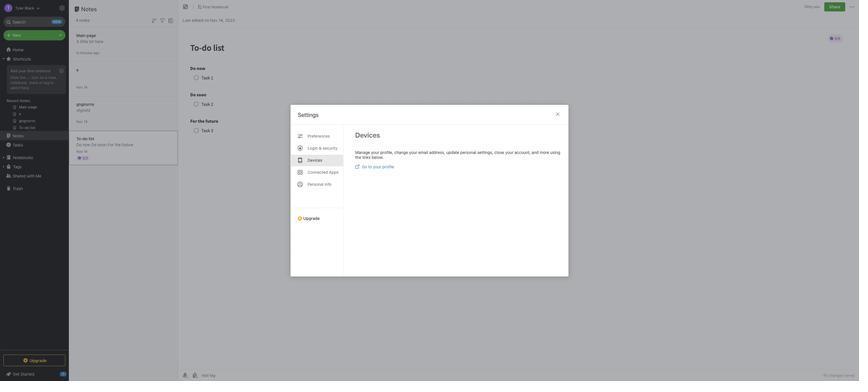 Task type: vqa. For each thing, say whether or not it's contained in the screenshot.
9
yes



Task type: describe. For each thing, give the bounding box(es) containing it.
note window element
[[178, 0, 860, 382]]

gngnsrns sfgnsfd
[[76, 102, 94, 113]]

tab list containing preferences
[[291, 125, 344, 277]]

tree containing home
[[0, 45, 69, 350]]

1 vertical spatial upgrade button
[[3, 355, 65, 367]]

last edited on nov 14, 2023
[[183, 18, 235, 23]]

minutes
[[80, 51, 92, 55]]

e
[[76, 67, 79, 72]]

soon
[[98, 142, 107, 147]]

on inside the note window element
[[205, 18, 209, 23]]

go to your profile button
[[355, 164, 394, 169]]

below.
[[372, 155, 384, 160]]

trash
[[13, 186, 23, 191]]

2 vertical spatial notes
[[13, 133, 24, 138]]

go to your profile
[[362, 164, 394, 169]]

links
[[363, 155, 371, 160]]

and
[[532, 150, 539, 155]]

the inside manage your profile, change your email address, update personal settings, close your account, and more using the links below.
[[355, 155, 361, 160]]

icon
[[31, 75, 39, 80]]

expand note image
[[182, 3, 189, 10]]

security
[[323, 146, 338, 151]]

edited
[[192, 18, 204, 23]]

add your first shortcut
[[10, 69, 51, 73]]

Search text field
[[7, 17, 61, 27]]

expand notebooks image
[[1, 155, 6, 160]]

tasks button
[[0, 140, 69, 150]]

new button
[[3, 30, 65, 40]]

14 for e
[[84, 85, 88, 89]]

tasks
[[13, 143, 23, 147]]

with
[[27, 174, 35, 178]]

manage your profile, change your email address, update personal settings, close your account, and more using the links below.
[[355, 150, 561, 160]]

&
[[319, 146, 322, 151]]

nov 14 for gngnsrns
[[76, 120, 88, 124]]

profile,
[[381, 150, 394, 155]]

changes
[[829, 374, 844, 378]]

new
[[13, 33, 21, 38]]

recent notes
[[7, 98, 30, 103]]

little
[[80, 39, 88, 44]]

icon on a note, notebook, stack or tag to add it here.
[[10, 75, 57, 90]]

saved
[[845, 374, 855, 378]]

or
[[39, 80, 43, 85]]

notebooks link
[[0, 153, 69, 162]]

sfgnsfd
[[76, 108, 90, 113]]

1 horizontal spatial to
[[368, 164, 372, 169]]

9 minutes ago
[[76, 51, 99, 55]]

settings image
[[59, 5, 65, 11]]

note list element
[[69, 0, 178, 382]]

gngnsrns
[[76, 102, 94, 107]]

the inside group
[[20, 75, 26, 80]]

first notebook
[[203, 4, 229, 9]]

the inside note list element
[[115, 142, 121, 147]]

address,
[[430, 150, 446, 155]]

me
[[36, 174, 41, 178]]

do now do soon for the future
[[76, 142, 133, 147]]

1 do from the left
[[76, 142, 82, 147]]

1 horizontal spatial upgrade button
[[291, 208, 344, 223]]

3 nov 14 from the top
[[76, 149, 88, 154]]

first
[[203, 4, 211, 9]]

share button
[[825, 2, 846, 11]]

nov 14 for e
[[76, 85, 88, 89]]

add tag image
[[192, 372, 198, 379]]

list
[[89, 136, 94, 141]]

go
[[362, 164, 367, 169]]

apps
[[329, 170, 339, 175]]

stack
[[29, 80, 38, 85]]

share
[[830, 4, 841, 9]]

main page
[[76, 33, 96, 38]]

a little bit here
[[76, 39, 103, 44]]

manage
[[355, 150, 370, 155]]

tags button
[[0, 162, 69, 171]]

settings,
[[478, 150, 494, 155]]

recent
[[7, 98, 19, 103]]

click the ...
[[10, 75, 30, 80]]

do
[[83, 136, 88, 141]]

ago
[[93, 51, 99, 55]]

connected
[[308, 170, 328, 175]]

home link
[[0, 45, 69, 54]]

login & security
[[308, 146, 338, 151]]

personal
[[461, 150, 477, 155]]

shared with me link
[[0, 171, 69, 181]]

a
[[45, 75, 47, 80]]

last
[[183, 18, 191, 23]]

4
[[76, 18, 78, 23]]

it
[[18, 86, 20, 90]]

notebook
[[212, 4, 229, 9]]



Task type: locate. For each thing, give the bounding box(es) containing it.
0 vertical spatial upgrade button
[[291, 208, 344, 223]]

only
[[805, 4, 813, 9]]

personal info
[[308, 182, 332, 187]]

to down note,
[[51, 80, 54, 85]]

14
[[84, 85, 88, 89], [84, 120, 88, 124], [84, 149, 88, 154]]

14 up gngnsrns
[[84, 85, 88, 89]]

nov 14 up gngnsrns
[[76, 85, 88, 89]]

settings
[[298, 112, 319, 118]]

login
[[308, 146, 318, 151]]

profile
[[383, 164, 394, 169]]

tree
[[0, 45, 69, 350]]

shortcuts
[[13, 56, 31, 61]]

change
[[395, 150, 408, 155]]

1 horizontal spatial upgrade
[[304, 216, 320, 221]]

0 horizontal spatial the
[[20, 75, 26, 80]]

add
[[10, 86, 17, 90]]

your right 'links'
[[371, 150, 380, 155]]

1 vertical spatial 14
[[84, 120, 88, 124]]

0 vertical spatial on
[[205, 18, 209, 23]]

page
[[87, 33, 96, 38]]

0 vertical spatial upgrade
[[304, 216, 320, 221]]

notes
[[79, 18, 90, 23]]

the right for
[[115, 142, 121, 147]]

notes up the tasks
[[13, 133, 24, 138]]

click
[[10, 75, 19, 80]]

upgrade
[[304, 216, 320, 221], [30, 359, 47, 363]]

0 vertical spatial notes
[[81, 6, 97, 12]]

1 horizontal spatial on
[[205, 18, 209, 23]]

future
[[122, 142, 133, 147]]

0 horizontal spatial upgrade
[[30, 359, 47, 363]]

2023
[[225, 18, 235, 23]]

upgrade button
[[291, 208, 344, 223], [3, 355, 65, 367]]

do down list
[[91, 142, 97, 147]]

bit
[[89, 39, 94, 44]]

9
[[76, 51, 79, 55]]

14 for gngnsrns
[[84, 120, 88, 124]]

1 vertical spatial the
[[115, 142, 121, 147]]

your down 'below.' at the top
[[373, 164, 381, 169]]

devices down login
[[308, 158, 323, 163]]

2 horizontal spatial the
[[355, 155, 361, 160]]

nov inside the note window element
[[210, 18, 218, 23]]

0 horizontal spatial do
[[76, 142, 82, 147]]

3 14 from the top
[[84, 149, 88, 154]]

1 vertical spatial to
[[368, 164, 372, 169]]

only you
[[805, 4, 820, 9]]

nov 14
[[76, 85, 88, 89], [76, 120, 88, 124], [76, 149, 88, 154]]

1 horizontal spatial the
[[115, 142, 121, 147]]

expand tags image
[[1, 165, 6, 169]]

nov 14 down sfgnsfd
[[76, 120, 88, 124]]

2 nov 14 from the top
[[76, 120, 88, 124]]

on inside icon on a note, notebook, stack or tag to add it here.
[[40, 75, 44, 80]]

preferences
[[308, 134, 330, 139]]

shortcuts button
[[0, 54, 69, 63]]

devices
[[355, 131, 380, 139], [308, 158, 323, 163]]

add
[[10, 69, 17, 73]]

add a reminder image
[[182, 372, 189, 379]]

all
[[824, 374, 828, 378]]

now
[[83, 142, 90, 147]]

close image
[[555, 111, 562, 118]]

nov left "14,"
[[210, 18, 218, 23]]

your right the 'close'
[[506, 150, 514, 155]]

Note Editor text field
[[178, 28, 860, 370]]

0 horizontal spatial on
[[40, 75, 44, 80]]

tab list
[[291, 125, 344, 277]]

notes
[[81, 6, 97, 12], [20, 98, 30, 103], [13, 133, 24, 138]]

14 up 0/3
[[84, 149, 88, 154]]

0 horizontal spatial to
[[51, 80, 54, 85]]

to right go
[[368, 164, 372, 169]]

personal
[[308, 182, 324, 187]]

1 horizontal spatial do
[[91, 142, 97, 147]]

2 vertical spatial 14
[[84, 149, 88, 154]]

1 horizontal spatial devices
[[355, 131, 380, 139]]

1 vertical spatial upgrade
[[30, 359, 47, 363]]

0/3
[[83, 156, 88, 160]]

1 vertical spatial devices
[[308, 158, 323, 163]]

nov up 0/3
[[76, 149, 83, 154]]

to-
[[76, 136, 83, 141]]

0 vertical spatial devices
[[355, 131, 380, 139]]

tag
[[44, 80, 49, 85]]

on right edited
[[205, 18, 209, 23]]

using
[[551, 150, 561, 155]]

more
[[540, 150, 550, 155]]

2 vertical spatial the
[[355, 155, 361, 160]]

shortcut
[[36, 69, 51, 73]]

2 14 from the top
[[84, 120, 88, 124]]

notes right recent
[[20, 98, 30, 103]]

to inside icon on a note, notebook, stack or tag to add it here.
[[51, 80, 54, 85]]

for
[[108, 142, 114, 147]]

notes inside note list element
[[81, 6, 97, 12]]

14 down sfgnsfd
[[84, 120, 88, 124]]

here
[[95, 39, 103, 44]]

shared with me
[[13, 174, 41, 178]]

shared
[[13, 174, 26, 178]]

...
[[27, 75, 30, 80]]

1 vertical spatial nov 14
[[76, 120, 88, 124]]

0 horizontal spatial devices
[[308, 158, 323, 163]]

your inside group
[[18, 69, 26, 73]]

do down the to-
[[76, 142, 82, 147]]

a
[[76, 39, 79, 44]]

group
[[0, 63, 69, 134]]

0 vertical spatial 14
[[84, 85, 88, 89]]

0 horizontal spatial upgrade button
[[3, 355, 65, 367]]

main
[[76, 33, 86, 38]]

email
[[419, 150, 428, 155]]

your up click the ...
[[18, 69, 26, 73]]

None search field
[[7, 17, 61, 27]]

notebooks
[[13, 155, 33, 160]]

group containing add your first shortcut
[[0, 63, 69, 134]]

your left the email
[[409, 150, 418, 155]]

you
[[814, 4, 820, 9]]

do
[[76, 142, 82, 147], [91, 142, 97, 147]]

home
[[13, 47, 24, 52]]

2 do from the left
[[91, 142, 97, 147]]

1 nov 14 from the top
[[76, 85, 88, 89]]

update
[[447, 150, 460, 155]]

upgrade for bottommost upgrade popup button
[[30, 359, 47, 363]]

1 vertical spatial notes
[[20, 98, 30, 103]]

2 vertical spatial nov 14
[[76, 149, 88, 154]]

trash link
[[0, 184, 69, 193]]

close
[[495, 150, 505, 155]]

the
[[20, 75, 26, 80], [115, 142, 121, 147], [355, 155, 361, 160]]

the left 'links'
[[355, 155, 361, 160]]

devices up 'manage'
[[355, 131, 380, 139]]

notes up 'notes'
[[81, 6, 97, 12]]

notes inside group
[[20, 98, 30, 103]]

1 14 from the top
[[84, 85, 88, 89]]

0 vertical spatial the
[[20, 75, 26, 80]]

the left ...
[[20, 75, 26, 80]]

nov down e
[[76, 85, 83, 89]]

0 vertical spatial to
[[51, 80, 54, 85]]

to-do list
[[76, 136, 94, 141]]

1 vertical spatial on
[[40, 75, 44, 80]]

nov down sfgnsfd
[[76, 120, 83, 124]]

to
[[51, 80, 54, 85], [368, 164, 372, 169]]

tags
[[13, 164, 22, 169]]

nov 14 up 0/3
[[76, 149, 88, 154]]

0 vertical spatial nov 14
[[76, 85, 88, 89]]

upgrade for right upgrade popup button
[[304, 216, 320, 221]]

on left a
[[40, 75, 44, 80]]

4 notes
[[76, 18, 90, 23]]



